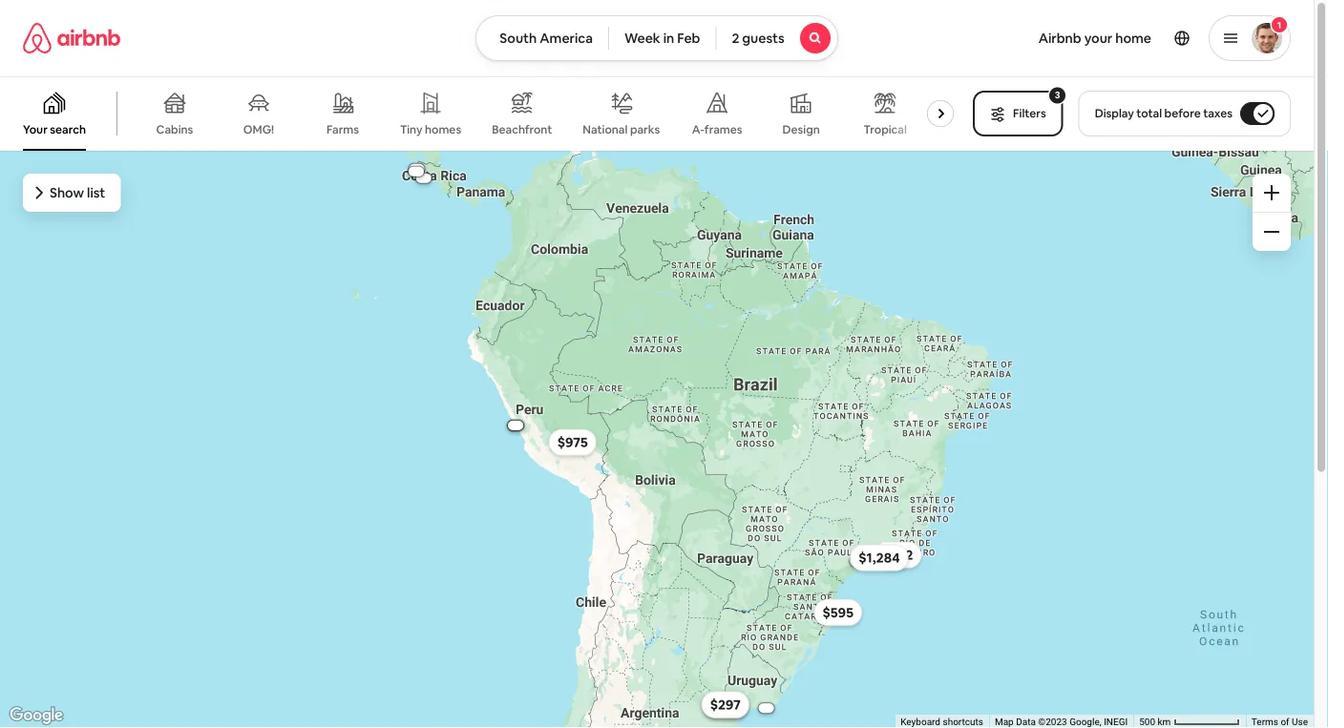 Task type: locate. For each thing, give the bounding box(es) containing it.
$257 button
[[702, 692, 749, 719]]

$297 button
[[702, 692, 749, 719]]

show
[[50, 184, 84, 201]]

group containing national parks
[[0, 76, 962, 151]]

design
[[783, 122, 820, 137]]

zoom in image
[[1264, 185, 1279, 201]]

total
[[1136, 106, 1162, 121]]

$595 button
[[814, 600, 862, 626]]

$592 button
[[874, 542, 922, 569]]

taxes
[[1203, 106, 1233, 121]]

3
[[1055, 89, 1060, 101]]

filters
[[1013, 106, 1046, 121]]

500 km button
[[1134, 715, 1246, 729]]

cabins
[[156, 122, 193, 137]]

home
[[1115, 30, 1152, 47]]

profile element
[[861, 0, 1291, 76]]

$297
[[710, 697, 741, 714]]

zoom out image
[[1264, 224, 1279, 240]]

show list button
[[23, 174, 121, 212]]

None search field
[[476, 15, 838, 61]]

america
[[540, 30, 593, 47]]

south america button
[[476, 15, 609, 61]]

$1,284
[[859, 550, 900, 567]]

national
[[583, 122, 628, 137]]

none search field containing south america
[[476, 15, 838, 61]]

search
[[50, 122, 86, 137]]

shortcuts
[[943, 717, 983, 728]]

keyboard shortcuts button
[[901, 716, 983, 729]]

south
[[500, 30, 537, 47]]

©2023
[[1038, 717, 1067, 728]]

your search
[[23, 122, 86, 137]]

$592
[[882, 547, 913, 564]]

terms of use
[[1252, 717, 1308, 728]]

airbnb
[[1039, 30, 1081, 47]]

$4,565 button
[[747, 704, 785, 713]]

google map
showing 57 stays. including 1 saved stay. region
[[0, 151, 1314, 729]]

google,
[[1070, 717, 1102, 728]]

week in feb
[[624, 30, 700, 47]]

$531 button
[[703, 692, 749, 719]]

tropical
[[864, 122, 907, 137]]

a-frames
[[692, 122, 742, 137]]

data
[[1016, 717, 1036, 728]]

list
[[87, 184, 105, 201]]

group
[[0, 76, 962, 151]]

a-
[[692, 122, 705, 137]]

your
[[23, 122, 48, 137]]

terms
[[1252, 717, 1278, 728]]

use
[[1292, 717, 1308, 728]]

of
[[1281, 717, 1290, 728]]



Task type: describe. For each thing, give the bounding box(es) containing it.
guests
[[742, 30, 785, 47]]

inegi
[[1104, 717, 1128, 728]]

google image
[[5, 704, 68, 729]]

display
[[1095, 106, 1134, 121]]

airbnb your home link
[[1027, 18, 1163, 58]]

south america
[[500, 30, 593, 47]]

$531
[[712, 697, 741, 714]]

tiny
[[400, 122, 422, 137]]

keyboard shortcuts
[[901, 717, 983, 728]]

$975
[[557, 434, 588, 451]]

$257
[[710, 697, 741, 714]]

display total before taxes
[[1095, 106, 1233, 121]]

keyboard
[[901, 717, 941, 728]]

1
[[1277, 19, 1282, 31]]

map data ©2023 google, inegi
[[995, 717, 1128, 728]]

$975 button
[[549, 429, 597, 456]]

frames
[[705, 122, 742, 137]]

map
[[995, 717, 1014, 728]]

airbnb your home
[[1039, 30, 1152, 47]]

$1,284 button
[[850, 545, 909, 572]]

beachfront
[[492, 122, 552, 137]]

2
[[732, 30, 739, 47]]

500 km
[[1139, 717, 1173, 728]]

before
[[1164, 106, 1201, 121]]

2 guests
[[732, 30, 785, 47]]

week in feb button
[[608, 15, 716, 61]]

feb
[[677, 30, 700, 47]]

in
[[663, 30, 674, 47]]

farms
[[326, 122, 359, 137]]

2 guests button
[[716, 15, 838, 61]]

$595
[[823, 604, 854, 621]]

$4,565
[[758, 706, 775, 712]]

terms of use link
[[1252, 717, 1308, 728]]

parks
[[630, 122, 660, 137]]

tiny homes
[[400, 122, 461, 137]]

500
[[1139, 717, 1155, 728]]

homes
[[425, 122, 461, 137]]

week
[[624, 30, 660, 47]]

show list
[[50, 184, 105, 201]]

km
[[1158, 717, 1171, 728]]

your
[[1084, 30, 1113, 47]]

filters button
[[973, 91, 1063, 137]]

display total before taxes button
[[1079, 91, 1291, 137]]

national parks
[[583, 122, 660, 137]]

1 button
[[1209, 15, 1291, 61]]

omg!
[[243, 122, 274, 137]]



Task type: vqa. For each thing, say whether or not it's contained in the screenshot.
Tiny
yes



